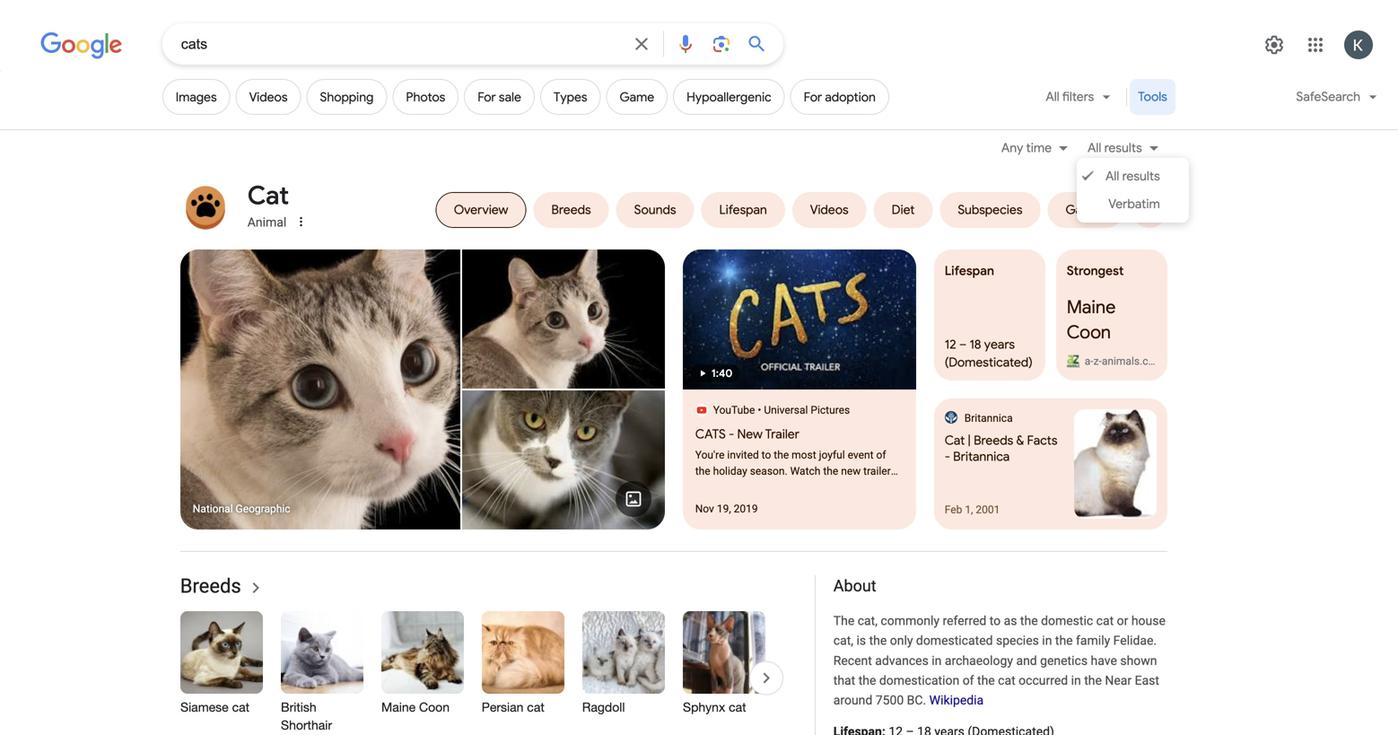 Task type: describe. For each thing, give the bounding box(es) containing it.
new
[[841, 465, 861, 478]]

or
[[1117, 614, 1129, 628]]

british shorthair
[[281, 700, 332, 733]]

to inside the cat, commonly referred to as the domestic cat or house cat, is the only domesticated species in the family felidae. recent advances in archaeology and genetics have shown that the domestication of the cat occurred in the near east around 7500 bc.
[[990, 614, 1001, 628]]

cats are cute, furry, cuddly — and an invasive alien species image
[[462, 391, 665, 530]]

persian
[[482, 700, 524, 715]]

east
[[1135, 673, 1160, 688]]

invited
[[728, 449, 759, 461]]

more options element
[[292, 213, 310, 231]]

18 years
[[970, 337, 1015, 352]]

season.
[[750, 465, 788, 478]]

all filters button
[[1035, 79, 1124, 122]]

19,
[[717, 503, 731, 515]]

2019
[[734, 503, 758, 515]]

cat for cat | breeds & facts - britannica
[[945, 433, 965, 448]]

animal
[[248, 215, 287, 230]]

feb 1, 2001
[[945, 504, 1000, 516]]

tools button
[[1130, 79, 1176, 115]]

cat down archaeology
[[998, 673, 1016, 688]]

•
[[758, 404, 762, 417]]

persian cat heading
[[482, 698, 564, 716]]

and
[[1017, 653, 1037, 668]]

2001
[[976, 504, 1000, 516]]

as
[[1004, 614, 1018, 628]]

the right that
[[859, 673, 877, 688]]

adoption
[[825, 89, 876, 105]]

1 vertical spatial cat,
[[834, 633, 854, 648]]

siamese cat link
[[180, 611, 263, 735]]

maine coon link
[[381, 611, 464, 735]]

–
[[959, 337, 967, 352]]

0 vertical spatial britannica
[[965, 412, 1013, 425]]

animals.com
[[1102, 355, 1164, 368]]

a-
[[1085, 355, 1094, 368]]

for sale
[[478, 89, 521, 105]]

1 horizontal spatial in
[[1042, 633, 1052, 648]]

event
[[848, 449, 874, 461]]

british shorthair heading
[[281, 698, 363, 734]]

domestication
[[880, 673, 960, 688]]

any time button
[[1002, 138, 1077, 158]]

verbatim link
[[1077, 190, 1189, 218]]

the up for
[[696, 465, 711, 478]]

holiday
[[713, 465, 748, 478]]

1 horizontal spatial coon
[[1067, 321, 1111, 344]]

(domesticated)
[[945, 355, 1033, 370]]

filters
[[1063, 89, 1094, 105]]

add types element
[[554, 89, 588, 105]]

a-z-animals.com
[[1085, 355, 1164, 368]]

for adoption link
[[791, 79, 889, 115]]

archaeology
[[945, 653, 1013, 668]]

sphynx cat link
[[683, 611, 766, 735]]

for for for adoption
[[804, 89, 822, 105]]

trailer
[[864, 465, 891, 478]]

national
[[193, 503, 233, 515]]

all results button
[[1077, 138, 1168, 158]]

google image
[[40, 32, 123, 59]]

shown
[[1121, 653, 1158, 668]]

shopping link
[[307, 79, 387, 115]]

the down archaeology
[[978, 673, 995, 688]]

about
[[834, 577, 877, 596]]

coon inside heading
[[419, 700, 450, 715]]

shorthair
[[281, 718, 332, 733]]

0 vertical spatial maine coon
[[1067, 296, 1116, 344]]

for for for sale
[[478, 89, 496, 105]]

to inside cats - new trailer you're invited to the most joyful event of the holiday season. watch the new trailer for cats now.
[[762, 449, 771, 461]]

youtube • universal pictures
[[713, 404, 850, 417]]

now.
[[740, 481, 763, 494]]

ragdoll heading
[[582, 698, 665, 716]]

joyful
[[819, 449, 845, 461]]

domesticated
[[916, 633, 993, 648]]

hypoallergenic link
[[673, 79, 785, 115]]

0 horizontal spatial breeds
[[180, 575, 241, 598]]

the down have
[[1085, 673, 1102, 688]]

feb
[[945, 504, 963, 516]]

safesearch button
[[1286, 79, 1389, 122]]

siamese cat
[[180, 700, 249, 715]]

the up genetics in the bottom right of the page
[[1056, 633, 1073, 648]]

1 horizontal spatial maine
[[1067, 296, 1116, 318]]

all for all filters popup button
[[1046, 89, 1060, 105]]

occurred
[[1019, 673, 1068, 688]]

cat for persian cat
[[527, 700, 545, 715]]

photos
[[406, 89, 445, 105]]

of inside the cat, commonly referred to as the domestic cat or house cat, is the only domesticated species in the family felidae. recent advances in archaeology and genetics have shown that the domestication of the cat occurred in the near east around 7500 bc.
[[963, 673, 975, 688]]

1 vertical spatial cats
[[712, 481, 738, 494]]

most
[[792, 449, 817, 461]]

cat | breeds & facts - britannica
[[945, 433, 1058, 465]]

universal
[[764, 404, 808, 417]]

the right "as"
[[1021, 614, 1038, 628]]

ragdoll
[[582, 700, 625, 715]]

the right is
[[869, 633, 887, 648]]

results inside radio item
[[1123, 168, 1161, 184]]

ragdoll link
[[582, 611, 665, 735]]

the cat, commonly referred to as the domestic cat or house cat, is the only domesticated species in the family felidae. recent advances in archaeology and genetics have shown that the domestication of the cat occurred in the near east around 7500 bc.
[[834, 614, 1166, 708]]

tools
[[1138, 89, 1168, 105]]

siamese cat heading
[[180, 698, 263, 716]]

breeds link
[[180, 575, 266, 599]]

search by voice image
[[675, 33, 696, 55]]

britannica inside the 'cat | breeds & facts - britannica'
[[954, 449, 1010, 465]]

all results inside all results dropdown button
[[1088, 140, 1143, 156]]

commonly
[[881, 614, 940, 628]]

about heading
[[834, 575, 1168, 597]]

search by image image
[[711, 33, 732, 55]]

cat for sphynx cat
[[729, 700, 746, 715]]

game
[[620, 89, 655, 105]]

genetics
[[1041, 653, 1088, 668]]

maine coon inside heading
[[381, 700, 450, 715]]

list containing siamese cat
[[180, 611, 930, 735]]

house
[[1132, 614, 1166, 628]]

felidae.
[[1114, 633, 1157, 648]]

cat for cat
[[248, 180, 289, 211]]

sphynx cat
[[683, 700, 746, 715]]

youtube
[[713, 404, 755, 417]]



Task type: locate. For each thing, give the bounding box(es) containing it.
list
[[180, 611, 930, 735]]

&
[[1017, 433, 1025, 448]]

1 vertical spatial britannica
[[954, 449, 1010, 465]]

coon up a-
[[1067, 321, 1111, 344]]

1 vertical spatial of
[[963, 673, 975, 688]]

cat
[[1097, 614, 1114, 628], [998, 673, 1016, 688], [232, 700, 249, 715], [527, 700, 545, 715], [729, 700, 746, 715]]

bc.
[[907, 693, 927, 708]]

0 horizontal spatial domestic cat image
[[180, 250, 460, 530]]

maine down strongest
[[1067, 296, 1116, 318]]

types link
[[540, 79, 601, 115]]

1 vertical spatial breeds
[[180, 575, 241, 598]]

1 vertical spatial all
[[1088, 140, 1102, 156]]

nov
[[696, 503, 714, 515]]

1 vertical spatial all results
[[1106, 168, 1161, 184]]

more options image
[[294, 215, 308, 229]]

0 horizontal spatial of
[[877, 449, 887, 461]]

the down joyful
[[824, 465, 839, 478]]

all results up verbatim
[[1106, 168, 1161, 184]]

sphynx cat heading
[[683, 698, 766, 716]]

cat, left is
[[834, 633, 854, 648]]

in up 'domestication'
[[932, 653, 942, 668]]

the
[[834, 614, 855, 628]]

0 horizontal spatial cat,
[[834, 633, 854, 648]]

0 vertical spatial cat,
[[858, 614, 878, 628]]

2 vertical spatial in
[[1072, 673, 1082, 688]]

0 horizontal spatial -
[[729, 426, 735, 442]]

species
[[996, 633, 1039, 648]]

images link
[[162, 79, 230, 115]]

1 horizontal spatial cat,
[[858, 614, 878, 628]]

sphynx
[[683, 700, 725, 715]]

advances
[[876, 653, 929, 668]]

for
[[478, 89, 496, 105], [804, 89, 822, 105]]

cats up 'you're'
[[696, 426, 726, 442]]

add photos element
[[406, 89, 445, 105]]

1 vertical spatial -
[[945, 449, 951, 465]]

national geographic
[[193, 503, 290, 515]]

0 vertical spatial maine
[[1067, 296, 1116, 318]]

pictures
[[811, 404, 850, 417]]

all for menu containing all results
[[1106, 168, 1120, 184]]

family
[[1076, 633, 1111, 648]]

of inside cats - new trailer you're invited to the most joyful event of the holiday season. watch the new trailer for cats now.
[[877, 449, 887, 461]]

1,
[[965, 504, 973, 516]]

all results up all results radio item at the right top
[[1088, 140, 1143, 156]]

britannica up |
[[965, 412, 1013, 425]]

0 vertical spatial all results
[[1088, 140, 1143, 156]]

|
[[968, 433, 971, 448]]

cat left |
[[945, 433, 965, 448]]

in
[[1042, 633, 1052, 648], [932, 653, 942, 668], [1072, 673, 1082, 688]]

sale
[[499, 89, 521, 105]]

maine coon up a-
[[1067, 296, 1116, 344]]

of up trailer
[[877, 449, 887, 461]]

- left 'new'
[[729, 426, 735, 442]]

to
[[762, 449, 771, 461], [990, 614, 1001, 628]]

watch
[[791, 465, 821, 478]]

shopping
[[320, 89, 374, 105]]

all inside all filters popup button
[[1046, 89, 1060, 105]]

breeds
[[974, 433, 1014, 448], [180, 575, 241, 598]]

12 – 18 years (domesticated)
[[945, 337, 1033, 370]]

for
[[696, 481, 709, 494]]

1 horizontal spatial of
[[963, 673, 975, 688]]

add for adoption element
[[804, 89, 876, 105]]

wikipedia
[[930, 693, 984, 708]]

0 horizontal spatial all
[[1046, 89, 1060, 105]]

1 vertical spatial to
[[990, 614, 1001, 628]]

2 horizontal spatial in
[[1072, 673, 1082, 688]]

videos link
[[236, 79, 301, 115]]

1 horizontal spatial -
[[945, 449, 951, 465]]

cat left or
[[1097, 614, 1114, 628]]

- inside the 'cat | breeds & facts - britannica'
[[945, 449, 951, 465]]

maine coon left persian at the bottom of the page
[[381, 700, 450, 715]]

menu
[[1077, 158, 1189, 223]]

0 vertical spatial cat
[[248, 180, 289, 211]]

None search field
[[0, 22, 783, 65]]

1 vertical spatial maine
[[381, 700, 416, 715]]

0 horizontal spatial for
[[478, 89, 496, 105]]

2 horizontal spatial all
[[1106, 168, 1120, 184]]

to up season.
[[762, 449, 771, 461]]

persian cat
[[482, 700, 545, 715]]

0 vertical spatial cats
[[696, 426, 726, 442]]

0 vertical spatial of
[[877, 449, 887, 461]]

- up feb
[[945, 449, 951, 465]]

the
[[774, 449, 789, 461], [696, 465, 711, 478], [824, 465, 839, 478], [1021, 614, 1038, 628], [869, 633, 887, 648], [1056, 633, 1073, 648], [859, 673, 877, 688], [978, 673, 995, 688], [1085, 673, 1102, 688]]

for left adoption
[[804, 89, 822, 105]]

any
[[1002, 140, 1024, 156]]

maine coon heading
[[381, 698, 464, 716]]

1 vertical spatial coon
[[419, 700, 450, 715]]

all up all results radio item at the right top
[[1088, 140, 1102, 156]]

1 horizontal spatial domestic cat image
[[462, 250, 665, 389]]

0 vertical spatial to
[[762, 449, 771, 461]]

maine inside heading
[[381, 700, 416, 715]]

to left "as"
[[990, 614, 1001, 628]]

in up genetics in the bottom right of the page
[[1042, 633, 1052, 648]]

coon
[[1067, 321, 1111, 344], [419, 700, 450, 715]]

types
[[554, 89, 588, 105]]

all results inside all results radio item
[[1106, 168, 1161, 184]]

results up all results radio item at the right top
[[1105, 140, 1143, 156]]

game link
[[606, 79, 668, 115]]

1 domestic cat image from the left
[[180, 250, 460, 530]]

strongest
[[1067, 263, 1124, 279]]

2 for from the left
[[804, 89, 822, 105]]

nov 19, 2019
[[696, 503, 758, 515]]

0 horizontal spatial to
[[762, 449, 771, 461]]

britannica down |
[[954, 449, 1010, 465]]

britannica
[[965, 412, 1013, 425], [954, 449, 1010, 465]]

1 horizontal spatial cat
[[945, 433, 965, 448]]

domestic cat image
[[180, 250, 460, 530], [462, 250, 665, 389]]

breeds inside the 'cat | breeds & facts - britannica'
[[974, 433, 1014, 448]]

0 horizontal spatial maine
[[381, 700, 416, 715]]

add hypoallergenic element
[[687, 89, 772, 105]]

all filters
[[1046, 89, 1094, 105]]

all down all results dropdown button
[[1106, 168, 1120, 184]]

menu containing all results
[[1077, 158, 1189, 223]]

siamese
[[180, 700, 228, 715]]

1 vertical spatial cat
[[945, 433, 965, 448]]

all results
[[1088, 140, 1143, 156], [1106, 168, 1161, 184]]

1 vertical spatial results
[[1123, 168, 1161, 184]]

1 horizontal spatial for
[[804, 89, 822, 105]]

web result image image
[[1075, 409, 1157, 519]]

-
[[729, 426, 735, 442], [945, 449, 951, 465]]

cats - new trailer you're invited to the most joyful event of the holiday season. watch the new trailer for cats now.
[[696, 426, 891, 494]]

2 domestic cat image from the left
[[462, 250, 665, 389]]

1 horizontal spatial to
[[990, 614, 1001, 628]]

breeds down 'national' at the bottom of page
[[180, 575, 241, 598]]

have
[[1091, 653, 1118, 668]]

wikipedia link
[[930, 693, 984, 708]]

results inside dropdown button
[[1105, 140, 1143, 156]]

is
[[857, 633, 866, 648]]

tab list
[[180, 180, 1168, 287]]

cat,
[[858, 614, 878, 628], [834, 633, 854, 648]]

0 horizontal spatial coon
[[419, 700, 450, 715]]

facts
[[1027, 433, 1058, 448]]

0 vertical spatial -
[[729, 426, 735, 442]]

hypoallergenic
[[687, 89, 772, 105]]

add for sale element
[[478, 89, 521, 105]]

cat right persian at the bottom of the page
[[527, 700, 545, 715]]

for left sale
[[478, 89, 496, 105]]

near
[[1105, 673, 1132, 688]]

cat, up is
[[858, 614, 878, 628]]

maine coon
[[1067, 296, 1116, 344], [381, 700, 450, 715]]

cats
[[696, 426, 726, 442], [712, 481, 738, 494]]

videos
[[249, 89, 288, 105]]

1 horizontal spatial all
[[1088, 140, 1102, 156]]

7500
[[876, 693, 904, 708]]

all inside all results radio item
[[1106, 168, 1120, 184]]

results
[[1105, 140, 1143, 156], [1123, 168, 1161, 184]]

1 vertical spatial maine coon
[[381, 700, 450, 715]]

cat right 'sphynx'
[[729, 700, 746, 715]]

maine right british shorthair heading
[[381, 700, 416, 715]]

for adoption
[[804, 89, 876, 105]]

images
[[176, 89, 217, 105]]

referred
[[943, 614, 987, 628]]

british
[[281, 700, 316, 715]]

breeds right |
[[974, 433, 1014, 448]]

of down archaeology
[[963, 673, 975, 688]]

the up season.
[[774, 449, 789, 461]]

0 vertical spatial in
[[1042, 633, 1052, 648]]

cat heading
[[248, 180, 289, 212]]

- inside cats - new trailer you're invited to the most joyful event of the holiday season. watch the new trailer for cats now.
[[729, 426, 735, 442]]

0 vertical spatial all
[[1046, 89, 1060, 105]]

Search search field
[[181, 34, 620, 57]]

geographic
[[236, 503, 290, 515]]

british shorthair link
[[281, 611, 363, 735]]

trailer
[[765, 426, 800, 442]]

0 horizontal spatial cat
[[248, 180, 289, 211]]

new
[[737, 426, 763, 442]]

1 horizontal spatial maine coon
[[1067, 296, 1116, 344]]

cat inside the 'cat | breeds & facts - britannica'
[[945, 433, 965, 448]]

all left filters
[[1046, 89, 1060, 105]]

1 for from the left
[[478, 89, 496, 105]]

1 vertical spatial in
[[932, 653, 942, 668]]

verbatim
[[1109, 196, 1161, 212]]

results up verbatim
[[1123, 168, 1161, 184]]

0 vertical spatial results
[[1105, 140, 1143, 156]]

all results radio item
[[1077, 162, 1189, 190]]

cat up animal
[[248, 180, 289, 211]]

time
[[1027, 140, 1052, 156]]

cat right siamese
[[232, 700, 249, 715]]

0 vertical spatial breeds
[[974, 433, 1014, 448]]

0 horizontal spatial maine coon
[[381, 700, 450, 715]]

all
[[1046, 89, 1060, 105], [1088, 140, 1102, 156], [1106, 168, 1120, 184]]

cats down holiday
[[712, 481, 738, 494]]

in down genetics in the bottom right of the page
[[1072, 673, 1082, 688]]

that
[[834, 673, 856, 688]]

0 vertical spatial coon
[[1067, 321, 1111, 344]]

1 horizontal spatial breeds
[[974, 433, 1014, 448]]

persian cat link
[[482, 611, 564, 735]]

2 vertical spatial all
[[1106, 168, 1120, 184]]

all inside all results dropdown button
[[1088, 140, 1102, 156]]

0 horizontal spatial in
[[932, 653, 942, 668]]

add game element
[[620, 89, 655, 105]]

coon left persian at the bottom of the page
[[419, 700, 450, 715]]

cat for siamese cat
[[232, 700, 249, 715]]

around
[[834, 693, 873, 708]]

12
[[945, 337, 957, 352]]



Task type: vqa. For each thing, say whether or not it's contained in the screenshot.
the bottommost Opelika
no



